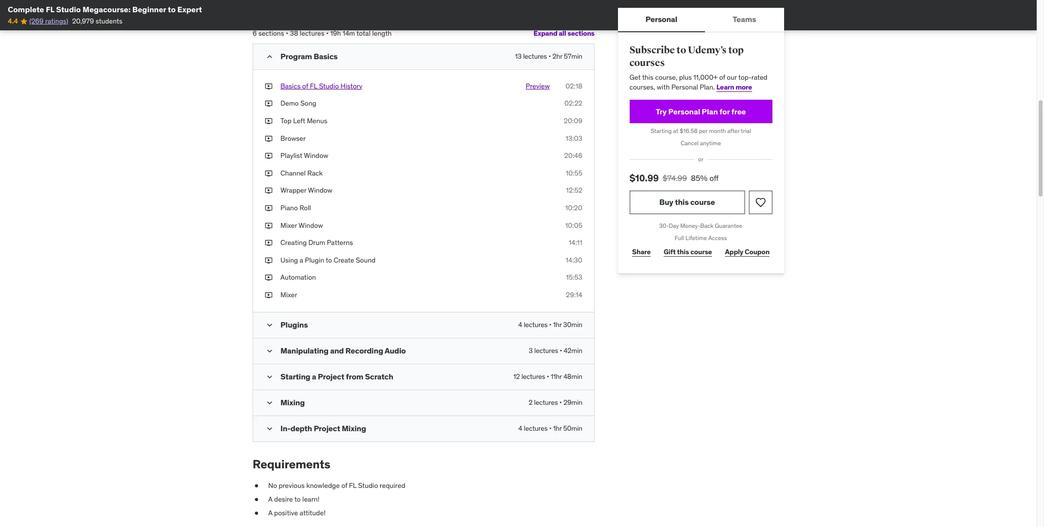 Task type: describe. For each thing, give the bounding box(es) containing it.
this for buy
[[676, 197, 690, 207]]

course for buy this course
[[691, 197, 716, 207]]

of inside button
[[302, 82, 308, 90]]

back
[[701, 222, 714, 229]]

20:09
[[564, 116, 583, 125]]

and
[[330, 346, 344, 355]]

anytime
[[701, 139, 722, 147]]

scratch
[[365, 371, 394, 381]]

$16.58
[[681, 127, 698, 135]]

try personal plan for free
[[657, 107, 747, 116]]

xsmall image for demo
[[265, 99, 273, 109]]

20,979
[[72, 17, 94, 26]]

xsmall image for using
[[265, 256, 273, 265]]

20,979 students
[[72, 17, 123, 26]]

plus
[[680, 73, 693, 82]]

total
[[357, 29, 371, 38]]

complete
[[8, 4, 44, 14]]

courses
[[630, 57, 666, 69]]

starting at $16.58 per month after trial cancel anytime
[[651, 127, 752, 147]]

small image
[[265, 346, 275, 356]]

udemy's
[[689, 44, 727, 56]]

12
[[514, 372, 520, 381]]

attitude!
[[300, 508, 326, 517]]

patterns
[[327, 238, 353, 247]]

10:05
[[566, 221, 583, 230]]

previous
[[279, 481, 305, 490]]

2 lectures • 29min
[[529, 398, 583, 407]]

studio inside button
[[319, 82, 339, 90]]

2hr
[[553, 52, 563, 61]]

$10.99
[[630, 172, 660, 184]]

buy this course button
[[630, 191, 746, 214]]

this for gift
[[678, 247, 690, 256]]

mixer for mixer
[[281, 290, 297, 299]]

a desire to learn!
[[268, 495, 320, 504]]

02:18
[[566, 82, 583, 90]]

history
[[341, 82, 363, 90]]

expand all sections button
[[534, 24, 595, 43]]

• for mixing
[[560, 398, 562, 407]]

(269 ratings)
[[29, 17, 68, 26]]

personal button
[[619, 8, 706, 31]]

13:03
[[566, 134, 583, 143]]

learn!
[[303, 495, 320, 504]]

lectures for program basics
[[524, 52, 547, 61]]

sections inside expand all sections dropdown button
[[568, 29, 595, 38]]

29min
[[564, 398, 583, 407]]

expand
[[534, 29, 558, 38]]

guarantee
[[716, 222, 743, 229]]

personal inside button
[[646, 14, 678, 24]]

sound
[[356, 256, 376, 264]]

xsmall image for creating drum patterns
[[265, 238, 273, 248]]

tab list containing personal
[[619, 8, 785, 32]]

mixer window
[[281, 221, 323, 230]]

1 sections from the left
[[259, 29, 284, 38]]

full
[[676, 234, 685, 241]]

our
[[728, 73, 738, 82]]

lectures for plugins
[[524, 320, 548, 329]]

57min
[[564, 52, 583, 61]]

course for gift this course
[[691, 247, 713, 256]]

xsmall image for wrapper
[[265, 186, 273, 196]]

after
[[728, 127, 741, 135]]

try
[[657, 107, 667, 116]]

in-depth project mixing
[[281, 423, 366, 433]]

per
[[700, 127, 708, 135]]

no previous knowledge of fl studio required
[[268, 481, 406, 490]]

12:52
[[567, 186, 583, 195]]

browser
[[281, 134, 306, 143]]

learn
[[717, 83, 735, 91]]

try personal plan for free link
[[630, 100, 773, 123]]

2 vertical spatial fl
[[349, 481, 357, 490]]

small image for mixing
[[265, 398, 275, 408]]

project for depth
[[314, 423, 340, 433]]

preview
[[526, 82, 550, 90]]

starting for starting a project from scratch
[[281, 371, 311, 381]]

create
[[334, 256, 354, 264]]

10:20
[[566, 203, 583, 212]]

using
[[281, 256, 298, 264]]

4 for plugins
[[519, 320, 523, 329]]

50min
[[564, 424, 583, 433]]

a for starting
[[312, 371, 316, 381]]

• for manipulating and recording audio
[[560, 346, 563, 355]]

1hr for in-depth project mixing
[[554, 424, 562, 433]]

knowledge
[[307, 481, 340, 490]]

starting for starting at $16.58 per month after trial cancel anytime
[[651, 127, 673, 135]]

• for plugins
[[550, 320, 552, 329]]

4.4
[[8, 17, 18, 26]]

basics of fl studio history
[[281, 82, 363, 90]]

12 lectures • 11hr 48min
[[514, 372, 583, 381]]

no
[[268, 481, 277, 490]]

basics inside basics of fl studio history button
[[281, 82, 301, 90]]

expand all sections
[[534, 29, 595, 38]]

• left 38
[[286, 29, 289, 38]]

13
[[515, 52, 522, 61]]

xsmall image for playlist
[[265, 151, 273, 161]]

lectures for in-depth project mixing
[[524, 424, 548, 433]]

lectures for mixing
[[534, 398, 558, 407]]

demo
[[281, 99, 299, 108]]

85%
[[692, 173, 708, 183]]

xsmall image left the positive
[[253, 508, 261, 518]]

lifetime
[[686, 234, 708, 241]]

learn more link
[[717, 83, 753, 91]]

starting a project from scratch
[[281, 371, 394, 381]]

14:30
[[566, 256, 583, 264]]

30-
[[660, 222, 670, 229]]

money-
[[681, 222, 701, 229]]

xsmall image for mixer
[[265, 221, 273, 230]]

0 horizontal spatial studio
[[56, 4, 81, 14]]

window for wrapper window
[[308, 186, 333, 195]]

ratings)
[[45, 17, 68, 26]]

program basics
[[281, 51, 338, 61]]

top-
[[739, 73, 752, 82]]

access
[[709, 234, 728, 241]]

from
[[346, 371, 364, 381]]

expert
[[178, 4, 202, 14]]

0 horizontal spatial mixing
[[281, 397, 305, 407]]

(269
[[29, 17, 44, 26]]

depth
[[291, 423, 312, 433]]

gift this course link
[[662, 242, 715, 262]]

1 horizontal spatial basics
[[314, 51, 338, 61]]



Task type: locate. For each thing, give the bounding box(es) containing it.
• for in-depth project mixing
[[550, 424, 552, 433]]

5 small image from the top
[[265, 424, 275, 434]]

a left the positive
[[268, 508, 273, 517]]

window
[[304, 151, 329, 160], [308, 186, 333, 195], [299, 221, 323, 230]]

a down "manipulating"
[[312, 371, 316, 381]]

4 lectures • 1hr 50min
[[519, 424, 583, 433]]

0 vertical spatial mixing
[[281, 397, 305, 407]]

xsmall image left mixer window at the left of page
[[265, 221, 273, 230]]

0 vertical spatial mixer
[[281, 221, 297, 230]]

1 horizontal spatial sections
[[568, 29, 595, 38]]

0 vertical spatial a
[[300, 256, 304, 264]]

wrapper
[[281, 186, 307, 195]]

2 horizontal spatial studio
[[358, 481, 378, 490]]

mixer
[[281, 221, 297, 230], [281, 290, 297, 299]]

1 vertical spatial 1hr
[[554, 424, 562, 433]]

rated
[[752, 73, 768, 82]]

0 vertical spatial basics
[[314, 51, 338, 61]]

1 vertical spatial fl
[[310, 82, 318, 90]]

• for program basics
[[549, 52, 551, 61]]

a positive attitude!
[[268, 508, 326, 517]]

to
[[168, 4, 176, 14], [677, 44, 687, 56], [326, 256, 332, 264], [295, 495, 301, 504]]

apply coupon button
[[723, 242, 773, 262]]

xsmall image for browser
[[265, 134, 273, 143]]

xsmall image for piano roll
[[265, 203, 273, 213]]

1hr left 50min
[[554, 424, 562, 433]]

to left the expert on the top
[[168, 4, 176, 14]]

2 sections from the left
[[568, 29, 595, 38]]

2 mixer from the top
[[281, 290, 297, 299]]

•
[[286, 29, 289, 38], [326, 29, 329, 38], [549, 52, 551, 61], [550, 320, 552, 329], [560, 346, 563, 355], [547, 372, 550, 381], [560, 398, 562, 407], [550, 424, 552, 433]]

xsmall image left desire
[[253, 495, 261, 504]]

this inside "get this course, plus 11,000+ of our top-rated courses, with personal plan."
[[643, 73, 654, 82]]

window down "rack"
[[308, 186, 333, 195]]

small image for starting a project from scratch
[[265, 372, 275, 382]]

2 vertical spatial personal
[[669, 107, 701, 116]]

48min
[[564, 372, 583, 381]]

2 4 from the top
[[519, 424, 523, 433]]

fl inside button
[[310, 82, 318, 90]]

11,000+
[[694, 73, 719, 82]]

a left desire
[[268, 495, 273, 504]]

1 vertical spatial this
[[676, 197, 690, 207]]

0 vertical spatial personal
[[646, 14, 678, 24]]

2 a from the top
[[268, 508, 273, 517]]

a for a positive attitude!
[[268, 508, 273, 517]]

1 vertical spatial window
[[308, 186, 333, 195]]

positive
[[274, 508, 298, 517]]

starting inside starting at $16.58 per month after trial cancel anytime
[[651, 127, 673, 135]]

window up "rack"
[[304, 151, 329, 160]]

1 a from the top
[[268, 495, 273, 504]]

to right the "plugin"
[[326, 256, 332, 264]]

1 vertical spatial 4
[[519, 424, 523, 433]]

xsmall image left playlist
[[265, 151, 273, 161]]

project left from
[[318, 371, 345, 381]]

teams
[[734, 14, 757, 24]]

6 sections • 38 lectures • 19h 14m total length
[[253, 29, 392, 38]]

xsmall image
[[265, 99, 273, 109], [265, 116, 273, 126], [265, 151, 273, 161], [265, 169, 273, 178], [265, 186, 273, 196], [265, 221, 273, 230], [265, 256, 273, 265], [265, 273, 273, 283], [253, 495, 261, 504], [253, 508, 261, 518]]

0 vertical spatial 1hr
[[554, 320, 562, 329]]

0 vertical spatial starting
[[651, 127, 673, 135]]

or
[[699, 156, 704, 163]]

off
[[710, 173, 720, 183]]

• left 30min
[[550, 320, 552, 329]]

roll
[[300, 203, 311, 212]]

of left our
[[720, 73, 726, 82]]

requirements
[[253, 457, 331, 472]]

course inside button
[[691, 197, 716, 207]]

personal down plus
[[672, 83, 699, 91]]

lectures up the 3
[[524, 320, 548, 329]]

courses,
[[630, 83, 656, 91]]

this up courses, at the top right
[[643, 73, 654, 82]]

of right 'knowledge'
[[342, 481, 348, 490]]

subscribe
[[630, 44, 676, 56]]

mixer down automation
[[281, 290, 297, 299]]

0 vertical spatial a
[[268, 495, 273, 504]]

0 vertical spatial 4
[[519, 320, 523, 329]]

2 vertical spatial window
[[299, 221, 323, 230]]

1 vertical spatial studio
[[319, 82, 339, 90]]

xsmall image
[[265, 82, 273, 91], [265, 134, 273, 143], [265, 203, 273, 213], [265, 238, 273, 248], [265, 290, 273, 300], [253, 481, 261, 491]]

lectures right 12
[[522, 372, 546, 381]]

studio up "ratings)"
[[56, 4, 81, 14]]

0 horizontal spatial a
[[300, 256, 304, 264]]

6
[[253, 29, 257, 38]]

0 vertical spatial studio
[[56, 4, 81, 14]]

basics of fl studio history button
[[281, 82, 363, 91]]

demo song
[[281, 99, 317, 108]]

1 horizontal spatial fl
[[310, 82, 318, 90]]

0 horizontal spatial basics
[[281, 82, 301, 90]]

to left udemy's
[[677, 44, 687, 56]]

channel
[[281, 169, 306, 177]]

1 vertical spatial mixer
[[281, 290, 297, 299]]

1 vertical spatial basics
[[281, 82, 301, 90]]

• left 50min
[[550, 424, 552, 433]]

a right "using"
[[300, 256, 304, 264]]

personal up subscribe
[[646, 14, 678, 24]]

0 vertical spatial course
[[691, 197, 716, 207]]

1 horizontal spatial mixing
[[342, 423, 366, 433]]

2 course from the top
[[691, 247, 713, 256]]

of inside "get this course, plus 11,000+ of our top-rated courses, with personal plan."
[[720, 73, 726, 82]]

10:55
[[566, 169, 583, 177]]

this inside gift this course link
[[678, 247, 690, 256]]

playlist window
[[281, 151, 329, 160]]

free
[[732, 107, 747, 116]]

buy
[[660, 197, 674, 207]]

of up song
[[302, 82, 308, 90]]

1 horizontal spatial a
[[312, 371, 316, 381]]

course down lifetime
[[691, 247, 713, 256]]

lectures right 13
[[524, 52, 547, 61]]

1 4 from the top
[[519, 320, 523, 329]]

xsmall image left automation
[[265, 273, 273, 283]]

window for playlist window
[[304, 151, 329, 160]]

0 horizontal spatial of
[[302, 82, 308, 90]]

15:53
[[567, 273, 583, 282]]

1 vertical spatial a
[[268, 508, 273, 517]]

3 small image from the top
[[265, 372, 275, 382]]

manipulating
[[281, 346, 329, 355]]

basics down 6 sections • 38 lectures • 19h 14m total length
[[314, 51, 338, 61]]

menus
[[307, 116, 328, 125]]

1hr for plugins
[[554, 320, 562, 329]]

2 1hr from the top
[[554, 424, 562, 433]]

cancel
[[682, 139, 700, 147]]

studio left required
[[358, 481, 378, 490]]

a
[[268, 495, 273, 504], [268, 508, 273, 517]]

learn more
[[717, 83, 753, 91]]

1 vertical spatial course
[[691, 247, 713, 256]]

starting down "manipulating"
[[281, 371, 311, 381]]

with
[[658, 83, 671, 91]]

mixer for mixer window
[[281, 221, 297, 230]]

using a plugin to create sound
[[281, 256, 376, 264]]

plugin
[[305, 256, 325, 264]]

1 mixer from the top
[[281, 221, 297, 230]]

• left the 42min
[[560, 346, 563, 355]]

xsmall image for channel
[[265, 169, 273, 178]]

2 vertical spatial studio
[[358, 481, 378, 490]]

this right gift
[[678, 247, 690, 256]]

buy this course
[[660, 197, 716, 207]]

0 vertical spatial project
[[318, 371, 345, 381]]

share button
[[630, 242, 654, 262]]

1 horizontal spatial starting
[[651, 127, 673, 135]]

lectures right 2
[[534, 398, 558, 407]]

studio left "history"
[[319, 82, 339, 90]]

1 1hr from the top
[[554, 320, 562, 329]]

14:11
[[569, 238, 583, 247]]

1 course from the top
[[691, 197, 716, 207]]

length
[[372, 29, 392, 38]]

xsmall image left 'wrapper' at the top of the page
[[265, 186, 273, 196]]

• left 29min
[[560, 398, 562, 407]]

get
[[630, 73, 641, 82]]

project right the depth
[[314, 423, 340, 433]]

1 horizontal spatial studio
[[319, 82, 339, 90]]

plugins
[[281, 320, 308, 329]]

automation
[[281, 273, 316, 282]]

to inside "subscribe to udemy's top courses"
[[677, 44, 687, 56]]

starting left at
[[651, 127, 673, 135]]

fl up the (269 ratings)
[[46, 4, 54, 14]]

song
[[301, 99, 317, 108]]

plan
[[703, 107, 719, 116]]

2 horizontal spatial fl
[[349, 481, 357, 490]]

fl right 'knowledge'
[[349, 481, 357, 490]]

top left menus
[[281, 116, 328, 125]]

0 horizontal spatial sections
[[259, 29, 284, 38]]

1hr
[[554, 320, 562, 329], [554, 424, 562, 433]]

1 vertical spatial personal
[[672, 83, 699, 91]]

this right buy
[[676, 197, 690, 207]]

2 vertical spatial this
[[678, 247, 690, 256]]

sections right 6 at left
[[259, 29, 284, 38]]

this for get
[[643, 73, 654, 82]]

19h 14m
[[331, 29, 355, 38]]

lectures for manipulating and recording audio
[[535, 346, 559, 355]]

fl up song
[[310, 82, 318, 90]]

4 for in-depth project mixing
[[519, 424, 523, 433]]

plan.
[[701, 83, 716, 91]]

to left learn!
[[295, 495, 301, 504]]

• for starting a project from scratch
[[547, 372, 550, 381]]

• left "11hr"
[[547, 372, 550, 381]]

this inside buy this course button
[[676, 197, 690, 207]]

1 small image from the top
[[265, 52, 275, 62]]

xsmall image for top
[[265, 116, 273, 126]]

2 small image from the top
[[265, 320, 275, 330]]

wishlist image
[[755, 197, 767, 208]]

1 vertical spatial project
[[314, 423, 340, 433]]

apply
[[726, 247, 744, 256]]

window for mixer window
[[299, 221, 323, 230]]

2 horizontal spatial of
[[720, 73, 726, 82]]

• left 19h 14m
[[326, 29, 329, 38]]

sections
[[259, 29, 284, 38], [568, 29, 595, 38]]

xsmall image left channel
[[265, 169, 273, 178]]

lectures down 2
[[524, 424, 548, 433]]

small image for plugins
[[265, 320, 275, 330]]

recording
[[346, 346, 383, 355]]

coupon
[[746, 247, 770, 256]]

1 vertical spatial starting
[[281, 371, 311, 381]]

a for a desire to learn!
[[268, 495, 273, 504]]

small image for program basics
[[265, 52, 275, 62]]

window down roll
[[299, 221, 323, 230]]

project for a
[[318, 371, 345, 381]]

complete fl studio megacourse: beginner to expert
[[8, 4, 202, 14]]

mixer down piano
[[281, 221, 297, 230]]

$10.99 $74.99 85% off
[[630, 172, 720, 184]]

4 small image from the top
[[265, 398, 275, 408]]

lectures for starting a project from scratch
[[522, 372, 546, 381]]

tab list
[[619, 8, 785, 32]]

0 vertical spatial window
[[304, 151, 329, 160]]

1 vertical spatial a
[[312, 371, 316, 381]]

trial
[[742, 127, 752, 135]]

basics up demo
[[281, 82, 301, 90]]

xsmall image for mixer
[[265, 290, 273, 300]]

personal inside "get this course, plus 11,000+ of our top-rated courses, with personal plan."
[[672, 83, 699, 91]]

a
[[300, 256, 304, 264], [312, 371, 316, 381]]

0 vertical spatial fl
[[46, 4, 54, 14]]

1hr left 30min
[[554, 320, 562, 329]]

xsmall image left top on the left
[[265, 116, 273, 126]]

creating
[[281, 238, 307, 247]]

xsmall image left demo
[[265, 99, 273, 109]]

day
[[670, 222, 680, 229]]

1 vertical spatial mixing
[[342, 423, 366, 433]]

lectures right the 3
[[535, 346, 559, 355]]

more
[[736, 83, 753, 91]]

personal up $16.58
[[669, 107, 701, 116]]

small image
[[265, 52, 275, 62], [265, 320, 275, 330], [265, 372, 275, 382], [265, 398, 275, 408], [265, 424, 275, 434]]

lectures right 38
[[300, 29, 325, 38]]

0 horizontal spatial fl
[[46, 4, 54, 14]]

xsmall image left "using"
[[265, 256, 273, 265]]

small image for in-depth project mixing
[[265, 424, 275, 434]]

course up back
[[691, 197, 716, 207]]

1 horizontal spatial of
[[342, 481, 348, 490]]

sections right all
[[568, 29, 595, 38]]

megacourse:
[[83, 4, 131, 14]]

0 vertical spatial this
[[643, 73, 654, 82]]

• left 2hr
[[549, 52, 551, 61]]

29:14
[[566, 290, 583, 299]]

a for using
[[300, 256, 304, 264]]

0 horizontal spatial starting
[[281, 371, 311, 381]]



Task type: vqa. For each thing, say whether or not it's contained in the screenshot.
363,634 students
no



